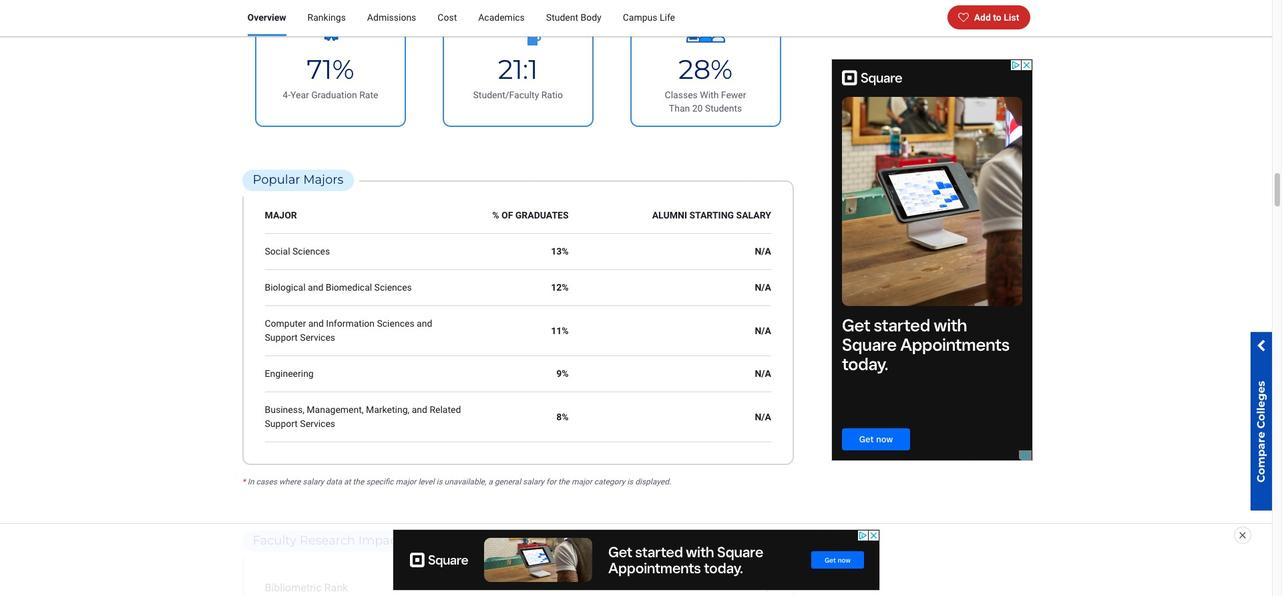 Task type: describe. For each thing, give the bounding box(es) containing it.
business,
[[265, 404, 305, 415]]

data
[[326, 477, 342, 486]]

2 major from the left
[[572, 477, 593, 486]]

list
[[1005, 12, 1020, 22]]

20
[[693, 103, 703, 114]]

9
[[766, 581, 772, 594]]

services for and
[[300, 332, 335, 343]]

rank
[[324, 581, 348, 594]]

1 the from the left
[[353, 477, 364, 486]]

popular majors
[[253, 172, 344, 187]]

admissions link
[[367, 0, 417, 36]]

general
[[495, 477, 521, 486]]

n/a for 8%
[[755, 411, 772, 422]]

information
[[326, 318, 375, 329]]

life
[[660, 12, 676, 23]]

faculty research impact
[[253, 533, 402, 548]]

marketing,
[[366, 404, 410, 415]]

support for computer and information sciences and support services
[[265, 332, 298, 343]]

1 vertical spatial advertisement element
[[393, 530, 880, 590]]

displayed.
[[636, 477, 672, 486]]

21:1 student/faculty ratio
[[473, 53, 563, 100]]

admissions
[[367, 12, 417, 23]]

add
[[975, 12, 992, 22]]

biological and biomedical sciences
[[265, 282, 412, 293]]

to
[[994, 12, 1002, 22]]

computer and information sciences and support services
[[265, 318, 433, 343]]

compare
[[1256, 432, 1268, 483]]

engineering
[[265, 368, 314, 379]]

for
[[547, 477, 557, 486]]

biomedical
[[326, 282, 372, 293]]

bibliometric rank
[[265, 581, 348, 594]]

sciences for biomedical
[[375, 282, 412, 293]]

4-
[[283, 90, 291, 100]]

colleges
[[1256, 381, 1268, 429]]

*
[[242, 477, 246, 486]]

ratio
[[542, 90, 563, 100]]

students
[[706, 103, 743, 114]]

* in cases where salary data at the specific major level is unavailable, a general salary for the major category is displayed.
[[242, 477, 672, 486]]

student body link
[[546, 0, 602, 36]]

related
[[430, 404, 461, 415]]

campus
[[623, 12, 658, 23]]

management,
[[307, 404, 364, 415]]

12%
[[551, 282, 569, 293]]

category
[[594, 477, 626, 486]]

11%
[[551, 325, 569, 336]]

a
[[489, 477, 493, 486]]

student
[[546, 12, 579, 23]]

compare colleges link
[[1252, 332, 1273, 511]]

21:1
[[498, 53, 538, 86]]

popular
[[253, 172, 300, 187]]

overview
[[248, 12, 286, 23]]

student body
[[546, 12, 602, 23]]

cost
[[438, 12, 457, 23]]

graduates
[[516, 210, 569, 221]]

level
[[419, 477, 435, 486]]

body
[[581, 12, 602, 23]]

business, management, marketing, and related support services
[[265, 404, 461, 429]]

2 is from the left
[[628, 477, 634, 486]]

academics link
[[479, 0, 525, 36]]

majors
[[303, 172, 344, 187]]

specific
[[366, 477, 394, 486]]

71% 4-year graduation rate
[[283, 53, 379, 100]]

rankings link
[[308, 0, 346, 36]]



Task type: locate. For each thing, give the bounding box(es) containing it.
overview link
[[248, 0, 286, 36]]

5 n/a from the top
[[755, 411, 772, 422]]

1 vertical spatial support
[[265, 418, 298, 429]]

0 vertical spatial support
[[265, 332, 298, 343]]

0 vertical spatial services
[[300, 332, 335, 343]]

2 services from the top
[[300, 418, 335, 429]]

alumni
[[653, 210, 688, 221]]

%
[[493, 210, 499, 221]]

4 n/a from the top
[[755, 368, 772, 379]]

sciences
[[293, 246, 330, 257], [375, 282, 412, 293], [377, 318, 415, 329]]

1 horizontal spatial salary
[[523, 477, 545, 486]]

campus life link
[[623, 0, 676, 36]]

add to list button
[[948, 6, 1031, 30]]

sciences for information
[[377, 318, 415, 329]]

71%
[[307, 53, 355, 86]]

major
[[265, 210, 297, 221]]

academics
[[479, 12, 525, 23]]

salary left data
[[303, 477, 324, 486]]

cases
[[256, 477, 277, 486]]

impact
[[359, 533, 402, 548]]

support down computer
[[265, 332, 298, 343]]

rate
[[360, 90, 379, 100]]

0 horizontal spatial the
[[353, 477, 364, 486]]

n/a
[[755, 246, 772, 257], [755, 282, 772, 293], [755, 325, 772, 336], [755, 368, 772, 379], [755, 411, 772, 422]]

classes
[[665, 90, 698, 100]]

student/faculty
[[473, 90, 539, 100]]

3 n/a from the top
[[755, 325, 772, 336]]

services down computer
[[300, 332, 335, 343]]

is right the level
[[437, 477, 443, 486]]

starting
[[690, 210, 734, 221]]

1 salary from the left
[[303, 477, 324, 486]]

sciences inside computer and information sciences and support services
[[377, 318, 415, 329]]

n/a for 12%
[[755, 282, 772, 293]]

sciences right "biomedical"
[[375, 282, 412, 293]]

support inside computer and information sciences and support services
[[265, 332, 298, 343]]

year
[[291, 90, 309, 100]]

major left the level
[[396, 477, 417, 486]]

28% classes with fewer than 20 students
[[665, 53, 747, 114]]

2 support from the top
[[265, 418, 298, 429]]

major
[[396, 477, 417, 486], [572, 477, 593, 486]]

services
[[300, 332, 335, 343], [300, 418, 335, 429]]

1 major from the left
[[396, 477, 417, 486]]

salary left the for
[[523, 477, 545, 486]]

cost link
[[438, 0, 457, 36]]

fewer
[[722, 90, 747, 100]]

1 horizontal spatial the
[[559, 477, 570, 486]]

major left "category" at the bottom left of page
[[572, 477, 593, 486]]

add to list
[[975, 12, 1020, 22]]

support inside business, management, marketing, and related support services
[[265, 418, 298, 429]]

support for business, management, marketing, and related support services
[[265, 418, 298, 429]]

13%
[[551, 246, 569, 257]]

advertisement element
[[833, 59, 1033, 460], [393, 530, 880, 590]]

1 vertical spatial sciences
[[375, 282, 412, 293]]

services for management,
[[300, 418, 335, 429]]

2 salary from the left
[[523, 477, 545, 486]]

at
[[344, 477, 351, 486]]

1 services from the top
[[300, 332, 335, 343]]

of
[[502, 210, 513, 221]]

where
[[279, 477, 301, 486]]

with
[[700, 90, 719, 100]]

the
[[353, 477, 364, 486], [559, 477, 570, 486]]

0 horizontal spatial salary
[[303, 477, 324, 486]]

unavailable,
[[445, 477, 487, 486]]

2 n/a from the top
[[755, 282, 772, 293]]

the right at
[[353, 477, 364, 486]]

and
[[308, 282, 324, 293], [308, 318, 324, 329], [417, 318, 433, 329], [412, 404, 428, 415]]

2 the from the left
[[559, 477, 570, 486]]

n/a for 13%
[[755, 246, 772, 257]]

1 horizontal spatial is
[[628, 477, 634, 486]]

computer
[[265, 318, 306, 329]]

sciences right social
[[293, 246, 330, 257]]

1 support from the top
[[265, 332, 298, 343]]

0 horizontal spatial major
[[396, 477, 417, 486]]

sciences right information at the left
[[377, 318, 415, 329]]

bibliometric
[[265, 581, 322, 594]]

n/a for 11%
[[755, 325, 772, 336]]

services inside business, management, marketing, and related support services
[[300, 418, 335, 429]]

1 n/a from the top
[[755, 246, 772, 257]]

salary
[[303, 477, 324, 486], [523, 477, 545, 486]]

is
[[437, 477, 443, 486], [628, 477, 634, 486]]

and inside business, management, marketing, and related support services
[[412, 404, 428, 415]]

compare colleges
[[1256, 381, 1268, 483]]

0 vertical spatial advertisement element
[[833, 59, 1033, 460]]

0 vertical spatial sciences
[[293, 246, 330, 257]]

social sciences
[[265, 246, 330, 257]]

social
[[265, 246, 290, 257]]

research
[[300, 533, 355, 548]]

0 horizontal spatial is
[[437, 477, 443, 486]]

alumni starting salary
[[653, 210, 772, 221]]

1 is from the left
[[437, 477, 443, 486]]

n/a for 9%
[[755, 368, 772, 379]]

the right the for
[[559, 477, 570, 486]]

biological
[[265, 282, 306, 293]]

is right "category" at the bottom left of page
[[628, 477, 634, 486]]

campus life
[[623, 12, 676, 23]]

9%
[[557, 368, 569, 379]]

1 vertical spatial services
[[300, 418, 335, 429]]

support down business, on the bottom left
[[265, 418, 298, 429]]

% of graduates
[[493, 210, 569, 221]]

services inside computer and information sciences and support services
[[300, 332, 335, 343]]

28%
[[679, 53, 733, 86]]

graduation
[[312, 90, 357, 100]]

1 horizontal spatial major
[[572, 477, 593, 486]]

2 vertical spatial sciences
[[377, 318, 415, 329]]

services down management,
[[300, 418, 335, 429]]

8%
[[557, 411, 569, 422]]

in
[[248, 477, 254, 486]]

faculty
[[253, 533, 297, 548]]

rankings
[[308, 12, 346, 23]]

than
[[669, 103, 690, 114]]

salary
[[737, 210, 772, 221]]



Task type: vqa. For each thing, say whether or not it's contained in the screenshot.


